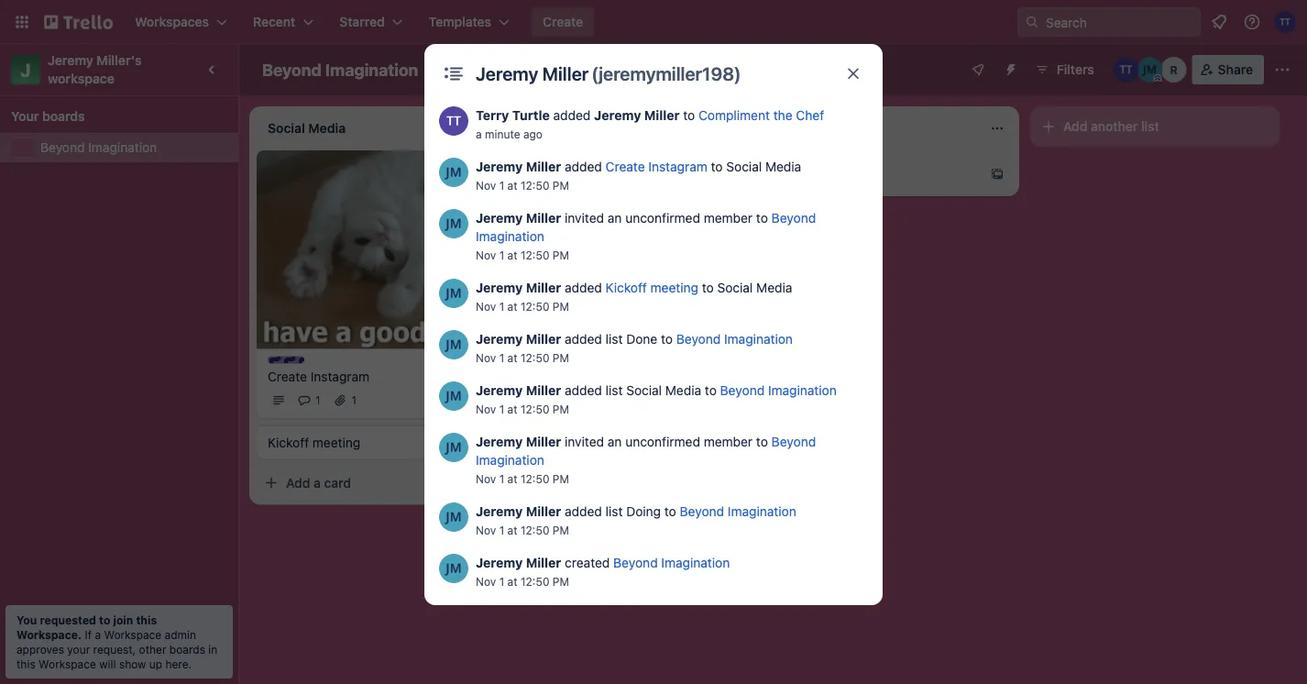Task type: describe. For each thing, give the bounding box(es) containing it.
pm inside 'jeremy miller created beyond imagination nov 1 at 12:50 pm'
[[553, 575, 569, 588]]

workspace visible image
[[472, 62, 486, 77]]

(jeremymiller198)
[[592, 62, 741, 84]]

to inside jeremy miller added list social media to beyond imagination nov 1 at 12:50 pm
[[705, 383, 717, 398]]

primary element
[[0, 0, 1308, 44]]

turtle
[[512, 108, 550, 123]]

miller's
[[97, 53, 142, 68]]

star or unstar board image
[[439, 62, 453, 77]]

card for top create from template… image add a card button
[[585, 276, 612, 292]]

compliment the chef
[[528, 210, 654, 226]]

jeremy inside 'jeremy miller created beyond imagination nov 1 at 12:50 pm'
[[476, 555, 523, 570]]

0 notifications image
[[1209, 11, 1231, 33]]

beyond inside 'jeremy miller created beyond imagination nov 1 at 12:50 pm'
[[614, 555, 658, 570]]

jeremy miller's workspace
[[48, 53, 145, 86]]

2 member from the top
[[704, 434, 753, 449]]

kickoff meeting
[[268, 435, 361, 450]]

a inside if a workspace admin approves your request, other boards in this workspace will show up here.
[[95, 628, 101, 641]]

if a workspace admin approves your request, other boards in this workspace will show up here.
[[17, 628, 218, 670]]

1 jeremy miller invited an unconfirmed member to from the top
[[476, 210, 772, 226]]

12:50 inside jeremy miller added list done to beyond imagination nov 1 at 12:50 pm
[[521, 351, 550, 364]]

filters
[[1057, 62, 1095, 77]]

jeremy inside jeremy miller added create instagram to social media nov 1 at 12:50 pm
[[476, 159, 523, 174]]

rubyanndersson (rubyanndersson) image
[[1162, 57, 1187, 83]]

this inside if a workspace admin approves your request, other boards in this workspace will show up here.
[[17, 657, 35, 670]]

chef inside terry turtle added jeremy miller to compliment the chef a minute ago
[[796, 108, 825, 123]]

miller inside jeremy miller added create instagram to social media nov 1 at 12:50 pm
[[526, 159, 562, 174]]

a minute ago link
[[476, 127, 543, 140]]

at inside jeremy miller added list social media to beyond imagination nov 1 at 12:50 pm
[[508, 403, 518, 415]]

12:50 inside jeremy miller added list social media to beyond imagination nov 1 at 12:50 pm
[[521, 403, 550, 415]]

jeremy miller (jeremymiller198) image for doing
[[439, 503, 469, 532]]

0 vertical spatial compliment the chef link
[[699, 108, 825, 123]]

if
[[85, 628, 92, 641]]

add for top create from template… image add a card button
[[547, 276, 571, 292]]

terry
[[476, 108, 509, 123]]

social inside jeremy miller added list social media to beyond imagination nov 1 at 12:50 pm
[[627, 383, 662, 398]]

imagination inside jeremy miller added list done to beyond imagination nov 1 at 12:50 pm
[[724, 331, 793, 347]]

nov inside 'jeremy miller created beyond imagination nov 1 at 12:50 pm'
[[476, 575, 496, 588]]

jeremy miller added list done to beyond imagination nov 1 at 12:50 pm
[[476, 331, 793, 364]]

at inside jeremy miller added list done to beyond imagination nov 1 at 12:50 pm
[[508, 351, 518, 364]]

show
[[119, 657, 146, 670]]

your boards
[[11, 109, 85, 124]]

added for instagram
[[565, 159, 602, 174]]

add for leftmost create from template… image add a card button
[[286, 475, 310, 490]]

1 inside jeremy miller added list done to beyond imagination nov 1 at 12:50 pm
[[499, 351, 505, 364]]

minute
[[485, 127, 520, 140]]

2 nov from the top
[[476, 249, 496, 261]]

1 vertical spatial kickoff meeting link
[[268, 433, 481, 452]]

pm inside jeremy miller added create instagram to social media nov 1 at 12:50 pm
[[553, 179, 569, 192]]

your
[[11, 109, 39, 124]]

add for add another list button
[[1064, 119, 1088, 134]]

jeremy inside jeremy miller added list doing to beyond imagination nov 1 at 12:50 pm
[[476, 504, 523, 519]]

1 nov 1 at 12:50 pm from the top
[[476, 249, 569, 261]]

add a card for leftmost create from template… image add a card button
[[286, 475, 351, 490]]

to inside jeremy miller added list doing to beyond imagination nov 1 at 12:50 pm
[[665, 504, 677, 519]]

list for added list social media to
[[606, 383, 623, 398]]

1 inside jeremy miller added create instagram to social media nov 1 at 12:50 pm
[[499, 179, 505, 192]]

jeremy miller (jeremymiller198) image for done
[[439, 330, 469, 359]]

social for instagram
[[727, 159, 762, 174]]

1 horizontal spatial create instagram link
[[606, 159, 708, 174]]

beyond inside text box
[[262, 60, 322, 79]]

miller inside jeremy miller added kickoff meeting to social media nov 1 at 12:50 pm
[[526, 280, 562, 295]]

jeremy miller added list doing to beyond imagination nov 1 at 12:50 pm
[[476, 504, 797, 536]]

you
[[17, 613, 37, 626]]

to inside jeremy miller added create instagram to social media nov 1 at 12:50 pm
[[711, 159, 723, 174]]

6 at from the top
[[508, 472, 518, 485]]

add another list
[[1064, 119, 1160, 134]]

request,
[[93, 643, 136, 656]]

2 pm from the top
[[553, 249, 569, 261]]

ago
[[524, 127, 543, 140]]

beyond imagination inside text box
[[262, 60, 419, 79]]

2 at from the top
[[508, 249, 518, 261]]

will
[[99, 657, 116, 670]]

1 inside jeremy miller added list doing to beyond imagination nov 1 at 12:50 pm
[[499, 524, 505, 536]]

you requested to join this workspace.
[[17, 613, 157, 641]]

miller inside jeremy miller added list social media to beyond imagination nov 1 at 12:50 pm
[[526, 383, 562, 398]]

imagination inside jeremy miller added list social media to beyond imagination nov 1 at 12:50 pm
[[768, 383, 837, 398]]

nov 1 at 12:50 pm link for kickoff meeting
[[476, 300, 569, 313]]

back to home image
[[44, 7, 113, 37]]

pm inside jeremy miller added kickoff meeting to social media nov 1 at 12:50 pm
[[553, 300, 569, 313]]

instagram inside jeremy miller added create instagram to social media nov 1 at 12:50 pm
[[649, 159, 708, 174]]

beyond inside jeremy miller added list done to beyond imagination nov 1 at 12:50 pm
[[677, 331, 721, 347]]

thoughts
[[547, 159, 597, 171]]

jeremy inside jeremy miller added kickoff meeting to social media nov 1 at 12:50 pm
[[476, 280, 523, 295]]

imagination inside 'jeremy miller created beyond imagination nov 1 at 12:50 pm'
[[662, 555, 730, 570]]

12:50 inside jeremy miller added create instagram to social media nov 1 at 12:50 pm
[[521, 179, 550, 192]]

1 vertical spatial compliment
[[528, 210, 600, 226]]

added for social
[[565, 383, 602, 398]]

1 vertical spatial compliment the chef link
[[528, 209, 741, 227]]

social for meeting
[[718, 280, 753, 295]]

thinking link
[[528, 169, 741, 187]]

add a card button for top create from template… image
[[517, 270, 723, 299]]

1 vertical spatial terry turtle (terryturtle) image
[[1114, 57, 1140, 83]]

workspace.
[[17, 628, 82, 641]]

create from template… image
[[990, 167, 1005, 182]]

meeting inside jeremy miller added kickoff meeting to social media nov 1 at 12:50 pm
[[651, 280, 699, 295]]

1 invited from the top
[[565, 210, 604, 226]]

0 vertical spatial boards
[[42, 109, 85, 124]]

1 an from the top
[[608, 210, 622, 226]]

add a card button for leftmost create from template… image
[[257, 468, 462, 497]]

r
[[1171, 63, 1178, 76]]

created
[[565, 555, 610, 570]]

the inside terry turtle added jeremy miller to compliment the chef a minute ago
[[774, 108, 793, 123]]

color: bold red, title: "thoughts" element
[[528, 158, 597, 171]]

j
[[20, 59, 31, 80]]

at inside jeremy miller added list doing to beyond imagination nov 1 at 12:50 pm
[[508, 524, 518, 536]]

other
[[139, 643, 166, 656]]

boards inside if a workspace admin approves your request, other boards in this workspace will show up here.
[[170, 643, 205, 656]]

0 horizontal spatial create from template… image
[[470, 475, 484, 490]]

in
[[208, 643, 218, 656]]

your
[[67, 643, 90, 656]]

add a card for top create from template… image add a card button
[[547, 276, 612, 292]]

2 12:50 from the top
[[521, 249, 550, 261]]

0 horizontal spatial terry turtle (terryturtle) image
[[462, 389, 484, 411]]

dec 1
[[550, 236, 579, 249]]

miller inside jeremy miller added list done to beyond imagination nov 1 at 12:50 pm
[[526, 331, 562, 347]]

compliment inside terry turtle added jeremy miller to compliment the chef a minute ago
[[699, 108, 770, 123]]

nov inside jeremy miller added create instagram to social media nov 1 at 12:50 pm
[[476, 179, 496, 192]]

6 nov from the top
[[476, 472, 496, 485]]

miller inside jeremy miller added list doing to beyond imagination nov 1 at 12:50 pm
[[526, 504, 562, 519]]

0 horizontal spatial create instagram link
[[268, 367, 481, 386]]

added for done
[[565, 331, 602, 347]]

terry turtle added jeremy miller to compliment the chef a minute ago
[[476, 108, 825, 140]]

12:50 inside jeremy miller added list doing to beyond imagination nov 1 at 12:50 pm
[[521, 524, 550, 536]]

list for added list done to
[[606, 331, 623, 347]]

here.
[[165, 657, 192, 670]]

1 vertical spatial workspace
[[39, 657, 96, 670]]

nov inside jeremy miller added list doing to beyond imagination nov 1 at 12:50 pm
[[476, 524, 496, 536]]

at inside jeremy miller added kickoff meeting to social media nov 1 at 12:50 pm
[[508, 300, 518, 313]]

Board name text field
[[253, 55, 428, 84]]

filters button
[[1030, 55, 1100, 84]]



Task type: vqa. For each thing, say whether or not it's contained in the screenshot.
BUILDER'S to the bottom
no



Task type: locate. For each thing, give the bounding box(es) containing it.
2 vertical spatial card
[[324, 475, 351, 490]]

board link
[[497, 55, 576, 84]]

7 at from the top
[[508, 524, 518, 536]]

Search field
[[1040, 8, 1200, 36]]

1 horizontal spatial create from template… image
[[730, 277, 745, 292]]

create inside create button
[[543, 14, 583, 29]]

imagination
[[325, 60, 419, 79], [88, 140, 157, 155], [476, 229, 545, 244], [724, 331, 793, 347], [768, 383, 837, 398], [476, 453, 545, 468], [728, 504, 797, 519], [662, 555, 730, 570]]

1 vertical spatial instagram
[[311, 369, 370, 384]]

1 vertical spatial invited
[[565, 434, 604, 449]]

0 vertical spatial social
[[727, 159, 762, 174]]

list inside jeremy miller added list social media to beyond imagination nov 1 at 12:50 pm
[[606, 383, 623, 398]]

0 vertical spatial add a card
[[807, 166, 872, 182]]

thinking
[[528, 170, 579, 185]]

an down jeremy miller added list social media to beyond imagination nov 1 at 12:50 pm
[[608, 434, 622, 449]]

beyond inside jeremy miller added list doing to beyond imagination nov 1 at 12:50 pm
[[680, 504, 725, 519]]

4 12:50 from the top
[[521, 351, 550, 364]]

terry turtle (terryturtle) image
[[439, 106, 469, 136], [671, 231, 693, 253]]

6 pm from the top
[[553, 472, 569, 485]]

media inside jeremy miller added create instagram to social media nov 1 at 12:50 pm
[[766, 159, 802, 174]]

doing
[[627, 504, 661, 519]]

1 vertical spatial terry turtle (terryturtle) image
[[671, 231, 693, 253]]

thoughts thinking
[[528, 159, 597, 185]]

12:50 inside 'jeremy miller created beyond imagination nov 1 at 12:50 pm'
[[521, 575, 550, 588]]

Dec 1 checkbox
[[528, 231, 584, 253]]

terry turtle (terryturtle) image left terry
[[439, 106, 469, 136]]

compliment up dec 1
[[528, 210, 600, 226]]

2 horizontal spatial add a card
[[807, 166, 872, 182]]

jeremy miller (jeremymiller198) image
[[1138, 57, 1163, 83], [439, 158, 469, 187], [439, 279, 469, 308], [439, 330, 469, 359], [439, 503, 469, 532]]

8 nov from the top
[[476, 575, 496, 588]]

add
[[1064, 119, 1088, 134], [807, 166, 831, 182], [547, 276, 571, 292], [286, 475, 310, 490]]

jeremy miller invited an unconfirmed member to down jeremy miller added list social media to beyond imagination nov 1 at 12:50 pm
[[476, 434, 772, 449]]

added right turtle
[[553, 108, 591, 123]]

this inside the you requested to join this workspace.
[[136, 613, 157, 626]]

added inside jeremy miller added kickoff meeting to social media nov 1 at 12:50 pm
[[565, 280, 602, 295]]

beyond imagination
[[262, 60, 419, 79], [40, 140, 157, 155], [476, 210, 816, 244], [476, 434, 816, 468]]

0 horizontal spatial kickoff
[[268, 435, 309, 450]]

0 vertical spatial nov 1 at 12:50 pm
[[476, 249, 569, 261]]

jeremy inside jeremy miller's workspace
[[48, 53, 93, 68]]

requested
[[40, 613, 96, 626]]

workspace
[[104, 628, 162, 641], [39, 657, 96, 670]]

0 vertical spatial create instagram link
[[606, 159, 708, 174]]

compliment down (jeremymiller198)
[[699, 108, 770, 123]]

nov 1 at 12:50 pm link down color: bold red, title: "thoughts" element
[[476, 179, 569, 192]]

your boards with 1 items element
[[11, 105, 218, 127]]

0 vertical spatial member
[[704, 210, 753, 226]]

1 horizontal spatial add a card
[[547, 276, 612, 292]]

share button
[[1193, 55, 1265, 84]]

1 nov from the top
[[476, 179, 496, 192]]

at inside jeremy miller added create instagram to social media nov 1 at 12:50 pm
[[508, 179, 518, 192]]

nov inside jeremy miller added list social media to beyond imagination nov 1 at 12:50 pm
[[476, 403, 496, 415]]

invited
[[565, 210, 604, 226], [565, 434, 604, 449]]

list
[[1142, 119, 1160, 134], [606, 331, 623, 347], [606, 383, 623, 398], [606, 504, 623, 519]]

0 vertical spatial an
[[608, 210, 622, 226]]

list inside jeremy miller added list done to beyond imagination nov 1 at 12:50 pm
[[606, 331, 623, 347]]

create from template… image
[[730, 277, 745, 292], [470, 475, 484, 490]]

create down terry turtle added jeremy miller to compliment the chef a minute ago in the top of the page
[[606, 159, 645, 174]]

an
[[608, 210, 622, 226], [608, 434, 622, 449]]

7 pm from the top
[[553, 524, 569, 536]]

0 horizontal spatial chef
[[626, 210, 654, 226]]

create instagram link up kickoff meeting
[[268, 367, 481, 386]]

1 horizontal spatial kickoff meeting link
[[606, 280, 699, 295]]

social inside jeremy miller added create instagram to social media nov 1 at 12:50 pm
[[727, 159, 762, 174]]

boards right your
[[42, 109, 85, 124]]

create for create
[[543, 14, 583, 29]]

kickoff meeting link up done
[[606, 280, 699, 295]]

0 vertical spatial create from template… image
[[730, 277, 745, 292]]

to inside jeremy miller added kickoff meeting to social media nov 1 at 12:50 pm
[[702, 280, 714, 295]]

workspace down 'your'
[[39, 657, 96, 670]]

to
[[683, 108, 695, 123], [711, 159, 723, 174], [756, 210, 768, 226], [702, 280, 714, 295], [661, 331, 673, 347], [705, 383, 717, 398], [756, 434, 768, 449], [665, 504, 677, 519], [99, 613, 110, 626]]

7 12:50 from the top
[[521, 524, 550, 536]]

2 jeremy miller invited an unconfirmed member to from the top
[[476, 434, 772, 449]]

add another list button
[[1031, 106, 1280, 147]]

create for create instagram
[[268, 369, 307, 384]]

2 an from the top
[[608, 434, 622, 449]]

0 vertical spatial kickoff meeting link
[[606, 280, 699, 295]]

add for add a card button corresponding to create from template… icon
[[807, 166, 831, 182]]

card
[[845, 166, 872, 182], [585, 276, 612, 292], [324, 475, 351, 490]]

2 horizontal spatial create
[[606, 159, 645, 174]]

1
[[499, 179, 505, 192], [574, 236, 579, 249], [499, 249, 505, 261], [499, 300, 505, 313], [499, 351, 505, 364], [315, 394, 321, 407], [352, 394, 357, 407], [499, 403, 505, 415], [499, 472, 505, 485], [499, 524, 505, 536], [499, 575, 505, 588]]

done
[[627, 331, 658, 347]]

this down approves
[[17, 657, 35, 670]]

1 vertical spatial create
[[606, 159, 645, 174]]

1 vertical spatial meeting
[[313, 435, 361, 450]]

1 horizontal spatial workspace
[[104, 628, 162, 641]]

5 12:50 from the top
[[521, 403, 550, 415]]

add a card button for create from template… icon
[[778, 160, 983, 189]]

1 inside jeremy miller added kickoff meeting to social media nov 1 at 12:50 pm
[[499, 300, 505, 313]]

to inside the you requested to join this workspace.
[[99, 613, 110, 626]]

jeremy miller created beyond imagination nov 1 at 12:50 pm
[[476, 555, 730, 588]]

1 at from the top
[[508, 179, 518, 192]]

1 vertical spatial add a card button
[[517, 270, 723, 299]]

1 vertical spatial this
[[17, 657, 35, 670]]

1 inside the dec 1 checkbox
[[574, 236, 579, 249]]

2 nov 1 at 12:50 pm link from the top
[[476, 300, 569, 313]]

media for instagram
[[766, 159, 802, 174]]

0 vertical spatial instagram
[[649, 159, 708, 174]]

1 vertical spatial nov 1 at 12:50 pm
[[476, 472, 569, 485]]

1 vertical spatial the
[[603, 210, 622, 226]]

create instagram link
[[606, 159, 708, 174], [268, 367, 481, 386]]

instagram down terry turtle added jeremy miller to compliment the chef a minute ago in the top of the page
[[649, 159, 708, 174]]

1 horizontal spatial create
[[543, 14, 583, 29]]

1 vertical spatial jeremy miller invited an unconfirmed member to
[[476, 434, 772, 449]]

0 horizontal spatial this
[[17, 657, 35, 670]]

12:50
[[521, 179, 550, 192], [521, 249, 550, 261], [521, 300, 550, 313], [521, 351, 550, 364], [521, 403, 550, 415], [521, 472, 550, 485], [521, 524, 550, 536], [521, 575, 550, 588]]

nov
[[476, 179, 496, 192], [476, 249, 496, 261], [476, 300, 496, 313], [476, 351, 496, 364], [476, 403, 496, 415], [476, 472, 496, 485], [476, 524, 496, 536], [476, 575, 496, 588]]

1 horizontal spatial add a card button
[[517, 270, 723, 299]]

1 vertical spatial create from template… image
[[470, 475, 484, 490]]

8 pm from the top
[[553, 575, 569, 588]]

boards down 'admin'
[[170, 643, 205, 656]]

1 vertical spatial nov 1 at 12:50 pm link
[[476, 300, 569, 313]]

8 12:50 from the top
[[521, 575, 550, 588]]

the
[[774, 108, 793, 123], [603, 210, 622, 226]]

media inside jeremy miller added kickoff meeting to social media nov 1 at 12:50 pm
[[757, 280, 793, 295]]

jeremy miller (jeremymiller198) image for instagram
[[439, 158, 469, 187]]

create instagram link down terry turtle added jeremy miller to compliment the chef a minute ago in the top of the page
[[606, 159, 708, 174]]

automation image
[[997, 55, 1022, 81]]

1 horizontal spatial boards
[[170, 643, 205, 656]]

create up board
[[543, 14, 583, 29]]

added down dec 1
[[565, 280, 602, 295]]

create instagram
[[268, 369, 370, 384]]

added for miller
[[553, 108, 591, 123]]

to inside terry turtle added jeremy miller to compliment the chef a minute ago
[[683, 108, 695, 123]]

jeremy miller added create instagram to social media nov 1 at 12:50 pm
[[476, 159, 802, 192]]

dec
[[550, 236, 571, 249]]

join
[[113, 613, 133, 626]]

beyond
[[262, 60, 322, 79], [40, 140, 85, 155], [772, 210, 816, 226], [677, 331, 721, 347], [720, 383, 765, 398], [772, 434, 816, 449], [680, 504, 725, 519], [614, 555, 658, 570]]

search image
[[1025, 15, 1040, 29]]

2 vertical spatial social
[[627, 383, 662, 398]]

added inside jeremy miller added list social media to beyond imagination nov 1 at 12:50 pm
[[565, 383, 602, 398]]

invited down jeremy miller added list social media to beyond imagination nov 1 at 12:50 pm
[[565, 434, 604, 449]]

2 vertical spatial media
[[666, 383, 702, 398]]

list inside add another list button
[[1142, 119, 1160, 134]]

2 nov 1 at 12:50 pm from the top
[[476, 472, 569, 485]]

color: purple, title: none image
[[268, 356, 304, 364]]

1 vertical spatial kickoff
[[268, 435, 309, 450]]

4 pm from the top
[[553, 351, 569, 364]]

0 vertical spatial chef
[[796, 108, 825, 123]]

a
[[476, 127, 482, 140], [835, 166, 842, 182], [574, 276, 581, 292], [314, 475, 321, 490], [95, 628, 101, 641]]

0 horizontal spatial compliment
[[528, 210, 600, 226]]

r button
[[1162, 57, 1187, 83]]

instagram
[[649, 159, 708, 174], [311, 369, 370, 384]]

nov inside jeremy miller added list done to beyond imagination nov 1 at 12:50 pm
[[476, 351, 496, 364]]

1 member from the top
[[704, 210, 753, 226]]

add a card button
[[778, 160, 983, 189], [517, 270, 723, 299], [257, 468, 462, 497]]

added left done
[[565, 331, 602, 347]]

up
[[149, 657, 162, 670]]

social
[[727, 159, 762, 174], [718, 280, 753, 295], [627, 383, 662, 398]]

5 nov from the top
[[476, 403, 496, 415]]

jeremy miller (jeremymiller198)
[[476, 62, 741, 84]]

3 nov from the top
[[476, 300, 496, 313]]

0 vertical spatial jeremy miller invited an unconfirmed member to
[[476, 210, 772, 226]]

kickoff
[[606, 280, 647, 295], [268, 435, 309, 450]]

list inside jeremy miller added list doing to beyond imagination nov 1 at 12:50 pm
[[606, 504, 623, 519]]

invited up dec 1
[[565, 210, 604, 226]]

approves
[[17, 643, 64, 656]]

unconfirmed down jeremy miller added create instagram to social media nov 1 at 12:50 pm
[[626, 210, 701, 226]]

0 vertical spatial invited
[[565, 210, 604, 226]]

added inside terry turtle added jeremy miller to compliment the chef a minute ago
[[553, 108, 591, 123]]

added for meeting
[[565, 280, 602, 295]]

1 vertical spatial boards
[[170, 643, 205, 656]]

nov 1 at 12:50 pm link
[[476, 179, 569, 192], [476, 300, 569, 313]]

12:50 inside jeremy miller added kickoff meeting to social media nov 1 at 12:50 pm
[[521, 300, 550, 313]]

1 horizontal spatial instagram
[[649, 159, 708, 174]]

jeremy inside terry turtle added jeremy miller to compliment the chef a minute ago
[[594, 108, 641, 123]]

0 vertical spatial unconfirmed
[[626, 210, 701, 226]]

1 vertical spatial create instagram link
[[268, 367, 481, 386]]

2 invited from the top
[[565, 434, 604, 449]]

0 vertical spatial compliment
[[699, 108, 770, 123]]

miller inside terry turtle added jeremy miller to compliment the chef a minute ago
[[645, 108, 680, 123]]

0 horizontal spatial boards
[[42, 109, 85, 124]]

8 at from the top
[[508, 575, 518, 588]]

share
[[1218, 62, 1254, 77]]

jeremy miller invited an unconfirmed member to down thinking link
[[476, 210, 772, 226]]

list left done
[[606, 331, 623, 347]]

to inside jeremy miller added list done to beyond imagination nov 1 at 12:50 pm
[[661, 331, 673, 347]]

jeremy miller added list social media to beyond imagination nov 1 at 12:50 pm
[[476, 383, 837, 415]]

open information menu image
[[1243, 13, 1262, 31]]

jeremy miller (jeremymiller198) image
[[439, 209, 469, 238], [697, 231, 719, 253], [439, 381, 469, 411], [439, 433, 469, 462], [439, 554, 469, 583]]

0 horizontal spatial add a card
[[286, 475, 351, 490]]

meeting
[[651, 280, 699, 295], [313, 435, 361, 450]]

0 horizontal spatial create
[[268, 369, 307, 384]]

added for doing
[[565, 504, 602, 519]]

imagination inside text box
[[325, 60, 419, 79]]

show menu image
[[1274, 61, 1292, 79]]

pm
[[553, 179, 569, 192], [553, 249, 569, 261], [553, 300, 569, 313], [553, 351, 569, 364], [553, 403, 569, 415], [553, 472, 569, 485], [553, 524, 569, 536], [553, 575, 569, 588]]

admin
[[165, 628, 196, 641]]

nov 1 at 12:50 pm link down the dec 1 checkbox
[[476, 300, 569, 313]]

at inside 'jeremy miller created beyond imagination nov 1 at 12:50 pm'
[[508, 575, 518, 588]]

2 vertical spatial create
[[268, 369, 307, 384]]

kickoff meeting link down create instagram at bottom left
[[268, 433, 481, 452]]

0 vertical spatial kickoff
[[606, 280, 647, 295]]

create inside jeremy miller added create instagram to social media nov 1 at 12:50 pm
[[606, 159, 645, 174]]

another
[[1091, 119, 1138, 134]]

media inside jeremy miller added list social media to beyond imagination nov 1 at 12:50 pm
[[666, 383, 702, 398]]

3 at from the top
[[508, 300, 518, 313]]

2 horizontal spatial terry turtle (terryturtle) image
[[1275, 11, 1297, 33]]

1 vertical spatial member
[[704, 434, 753, 449]]

1 horizontal spatial terry turtle (terryturtle) image
[[671, 231, 693, 253]]

at
[[508, 179, 518, 192], [508, 249, 518, 261], [508, 300, 518, 313], [508, 351, 518, 364], [508, 403, 518, 415], [508, 472, 518, 485], [508, 524, 518, 536], [508, 575, 518, 588]]

0 horizontal spatial add a card button
[[257, 468, 462, 497]]

0 vertical spatial workspace
[[104, 628, 162, 641]]

this
[[136, 613, 157, 626], [17, 657, 35, 670]]

nov 1 at 12:50 pm
[[476, 249, 569, 261], [476, 472, 569, 485]]

7 nov from the top
[[476, 524, 496, 536]]

1 horizontal spatial card
[[585, 276, 612, 292]]

1 vertical spatial media
[[757, 280, 793, 295]]

beyond inside jeremy miller added list social media to beyond imagination nov 1 at 12:50 pm
[[720, 383, 765, 398]]

added up created
[[565, 504, 602, 519]]

0 vertical spatial media
[[766, 159, 802, 174]]

0 vertical spatial terry turtle (terryturtle) image
[[1275, 11, 1297, 33]]

1 inside jeremy miller added list social media to beyond imagination nov 1 at 12:50 pm
[[499, 403, 505, 415]]

add a card
[[807, 166, 872, 182], [547, 276, 612, 292], [286, 475, 351, 490]]

instagram up kickoff meeting
[[311, 369, 370, 384]]

kickoff meeting link
[[606, 280, 699, 295], [268, 433, 481, 452]]

4 nov from the top
[[476, 351, 496, 364]]

chef
[[796, 108, 825, 123], [626, 210, 654, 226]]

added inside jeremy miller added list done to beyond imagination nov 1 at 12:50 pm
[[565, 331, 602, 347]]

0 horizontal spatial the
[[603, 210, 622, 226]]

imagination inside jeremy miller added list doing to beyond imagination nov 1 at 12:50 pm
[[728, 504, 797, 519]]

add inside add another list button
[[1064, 119, 1088, 134]]

added inside jeremy miller added list doing to beyond imagination nov 1 at 12:50 pm
[[565, 504, 602, 519]]

list right another
[[1142, 119, 1160, 134]]

0 horizontal spatial workspace
[[39, 657, 96, 670]]

1 vertical spatial card
[[585, 276, 612, 292]]

compliment
[[699, 108, 770, 123], [528, 210, 600, 226]]

0 horizontal spatial card
[[324, 475, 351, 490]]

terry turtle (terryturtle) image up jeremy miller added kickoff meeting to social media nov 1 at 12:50 pm
[[671, 231, 693, 253]]

1 vertical spatial an
[[608, 434, 622, 449]]

1 vertical spatial unconfirmed
[[626, 434, 701, 449]]

0 horizontal spatial kickoff meeting link
[[268, 433, 481, 452]]

1 horizontal spatial terry turtle (terryturtle) image
[[1114, 57, 1140, 83]]

terry turtle (terryturtle) image
[[1275, 11, 1297, 33], [1114, 57, 1140, 83], [462, 389, 484, 411]]

board
[[529, 62, 565, 77]]

added down jeremy miller added list done to beyond imagination nov 1 at 12:50 pm
[[565, 383, 602, 398]]

jeremy inside jeremy miller added list social media to beyond imagination nov 1 at 12:50 pm
[[476, 383, 523, 398]]

1 nov 1 at 12:50 pm link from the top
[[476, 179, 569, 192]]

1 pm from the top
[[553, 179, 569, 192]]

1 vertical spatial add a card
[[547, 276, 612, 292]]

kickoff inside jeremy miller added kickoff meeting to social media nov 1 at 12:50 pm
[[606, 280, 647, 295]]

1 unconfirmed from the top
[[626, 210, 701, 226]]

0 vertical spatial card
[[845, 166, 872, 182]]

boards
[[42, 109, 85, 124], [170, 643, 205, 656]]

3 pm from the top
[[553, 300, 569, 313]]

miller inside 'jeremy miller created beyond imagination nov 1 at 12:50 pm'
[[526, 555, 562, 570]]

3 12:50 from the top
[[521, 300, 550, 313]]

jeremy inside jeremy miller added list done to beyond imagination nov 1 at 12:50 pm
[[476, 331, 523, 347]]

5 pm from the top
[[553, 403, 569, 415]]

member
[[704, 210, 753, 226], [704, 434, 753, 449]]

4 at from the top
[[508, 351, 518, 364]]

jeremy miller invited an unconfirmed member to
[[476, 210, 772, 226], [476, 434, 772, 449]]

workspace down join
[[104, 628, 162, 641]]

beyond imagination link
[[40, 138, 227, 157], [476, 210, 816, 244], [677, 331, 793, 347], [720, 383, 837, 398], [476, 434, 816, 468], [680, 504, 797, 519], [614, 555, 730, 570]]

list for added list doing to
[[606, 504, 623, 519]]

list down jeremy miller added list done to beyond imagination nov 1 at 12:50 pm
[[606, 383, 623, 398]]

nov 1 at 12:50 pm link for create instagram
[[476, 179, 569, 192]]

0 vertical spatial the
[[774, 108, 793, 123]]

an down thinking link
[[608, 210, 622, 226]]

add a card for add a card button corresponding to create from template… icon
[[807, 166, 872, 182]]

a inside terry turtle added jeremy miller to compliment the chef a minute ago
[[476, 127, 482, 140]]

create button
[[532, 7, 594, 37]]

1 horizontal spatial kickoff
[[606, 280, 647, 295]]

2 horizontal spatial add a card button
[[778, 160, 983, 189]]

2 vertical spatial add a card
[[286, 475, 351, 490]]

added up compliment the chef
[[565, 159, 602, 174]]

1 inside 'jeremy miller created beyond imagination nov 1 at 12:50 pm'
[[499, 575, 505, 588]]

1 vertical spatial chef
[[626, 210, 654, 226]]

pm inside jeremy miller added list social media to beyond imagination nov 1 at 12:50 pm
[[553, 403, 569, 415]]

kickoff down create instagram at bottom left
[[268, 435, 309, 450]]

nov inside jeremy miller added kickoff meeting to social media nov 1 at 12:50 pm
[[476, 300, 496, 313]]

added inside jeremy miller added create instagram to social media nov 1 at 12:50 pm
[[565, 159, 602, 174]]

social inside jeremy miller added kickoff meeting to social media nov 1 at 12:50 pm
[[718, 280, 753, 295]]

2 unconfirmed from the top
[[626, 434, 701, 449]]

2 vertical spatial add a card button
[[257, 468, 462, 497]]

1 12:50 from the top
[[521, 179, 550, 192]]

meeting up done
[[651, 280, 699, 295]]

1 horizontal spatial compliment
[[699, 108, 770, 123]]

meeting down create instagram at bottom left
[[313, 435, 361, 450]]

kickoff up done
[[606, 280, 647, 295]]

0 vertical spatial create
[[543, 14, 583, 29]]

card for leftmost create from template… image add a card button
[[324, 475, 351, 490]]

media for meeting
[[757, 280, 793, 295]]

jeremy miller added kickoff meeting to social media nov 1 at 12:50 pm
[[476, 280, 793, 313]]

5 at from the top
[[508, 403, 518, 415]]

jeremy miller (jeremymiller198) image for meeting
[[439, 279, 469, 308]]

0 vertical spatial terry turtle (terryturtle) image
[[439, 106, 469, 136]]

pm inside jeremy miller added list done to beyond imagination nov 1 at 12:50 pm
[[553, 351, 569, 364]]

power ups image
[[971, 62, 986, 77]]

1 vertical spatial social
[[718, 280, 753, 295]]

1 horizontal spatial meeting
[[651, 280, 699, 295]]

media
[[766, 159, 802, 174], [757, 280, 793, 295], [666, 383, 702, 398]]

6 12:50 from the top
[[521, 472, 550, 485]]

2 horizontal spatial card
[[845, 166, 872, 182]]

0 vertical spatial nov 1 at 12:50 pm link
[[476, 179, 569, 192]]

this right join
[[136, 613, 157, 626]]

unconfirmed down jeremy miller added list social media to beyond imagination nov 1 at 12:50 pm
[[626, 434, 701, 449]]

2 vertical spatial terry turtle (terryturtle) image
[[462, 389, 484, 411]]

1 horizontal spatial the
[[774, 108, 793, 123]]

card for add a card button corresponding to create from template… icon
[[845, 166, 872, 182]]

list left doing
[[606, 504, 623, 519]]

0 horizontal spatial meeting
[[313, 435, 361, 450]]

miller
[[543, 62, 589, 84], [645, 108, 680, 123], [526, 159, 562, 174], [526, 210, 562, 226], [526, 280, 562, 295], [526, 331, 562, 347], [526, 383, 562, 398], [526, 434, 562, 449], [526, 504, 562, 519], [526, 555, 562, 570]]

0 horizontal spatial instagram
[[311, 369, 370, 384]]

workspace
[[48, 71, 115, 86]]

1 horizontal spatial this
[[136, 613, 157, 626]]

create down color: purple, title: none icon
[[268, 369, 307, 384]]

pm inside jeremy miller added list doing to beyond imagination nov 1 at 12:50 pm
[[553, 524, 569, 536]]

jeremy
[[48, 53, 93, 68], [476, 62, 538, 84], [594, 108, 641, 123], [476, 159, 523, 174], [476, 210, 523, 226], [476, 280, 523, 295], [476, 331, 523, 347], [476, 383, 523, 398], [476, 434, 523, 449], [476, 504, 523, 519], [476, 555, 523, 570]]

0 horizontal spatial terry turtle (terryturtle) image
[[439, 106, 469, 136]]

create
[[543, 14, 583, 29], [606, 159, 645, 174], [268, 369, 307, 384]]

customize views image
[[585, 61, 603, 79]]

added
[[553, 108, 591, 123], [565, 159, 602, 174], [565, 280, 602, 295], [565, 331, 602, 347], [565, 383, 602, 398], [565, 504, 602, 519]]

unconfirmed
[[626, 210, 701, 226], [626, 434, 701, 449]]



